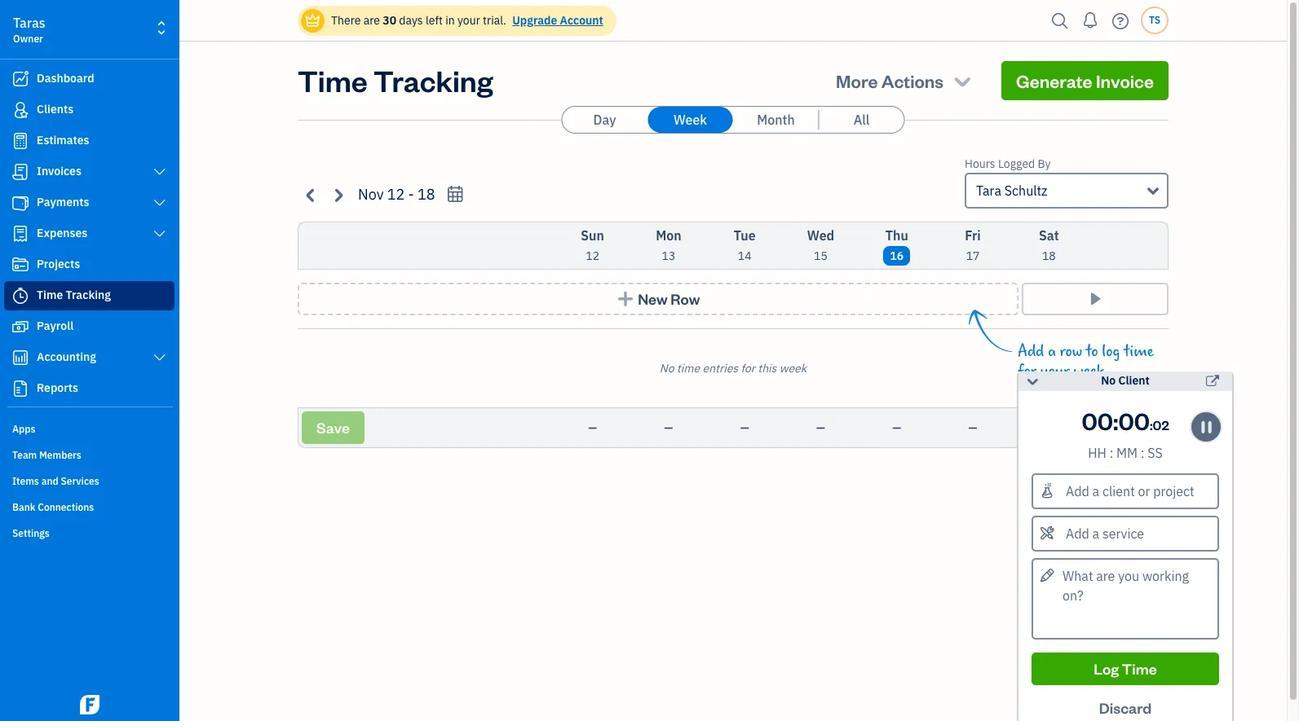 Task type: describe. For each thing, give the bounding box(es) containing it.
items and services link
[[4, 469, 175, 493]]

all
[[854, 112, 870, 128]]

hh
[[1088, 445, 1106, 462]]

0 horizontal spatial week
[[779, 361, 807, 376]]

payroll
[[37, 319, 74, 334]]

fri
[[965, 228, 981, 244]]

taras owner
[[13, 15, 45, 45]]

wed
[[807, 228, 834, 244]]

payments
[[37, 195, 89, 210]]

log time
[[1094, 660, 1157, 678]]

by
[[1038, 157, 1051, 171]]

new row
[[638, 289, 700, 308]]

month
[[757, 112, 795, 128]]

16
[[890, 249, 904, 263]]

tara schultz
[[976, 183, 1048, 199]]

main element
[[0, 0, 220, 722]]

client
[[1118, 373, 1150, 388]]

0 vertical spatial tracking
[[373, 61, 493, 99]]

settings link
[[4, 521, 175, 546]]

no time entries for this week
[[660, 361, 807, 376]]

discard
[[1099, 699, 1152, 718]]

mm
[[1116, 445, 1138, 462]]

freshbooks image
[[77, 696, 103, 715]]

day link
[[562, 107, 647, 133]]

expense image
[[11, 226, 30, 242]]

reports link
[[4, 374, 175, 404]]

clients
[[37, 102, 74, 117]]

new row button
[[298, 283, 1019, 316]]

this
[[758, 361, 777, 376]]

choose a date image
[[446, 185, 465, 204]]

collapse timer details image
[[1025, 372, 1040, 391]]

a
[[1048, 342, 1056, 361]]

15
[[814, 249, 828, 263]]

1 — from the left
[[588, 421, 597, 435]]

report image
[[11, 381, 30, 397]]

connections
[[38, 502, 94, 514]]

there
[[331, 13, 361, 28]]

nov
[[358, 185, 384, 204]]

5 — from the left
[[892, 421, 901, 435]]

sun 12
[[581, 228, 604, 263]]

dashboard image
[[11, 71, 30, 87]]

reports
[[37, 381, 78, 396]]

payments link
[[4, 188, 175, 218]]

account
[[560, 13, 603, 28]]

thu 16
[[885, 228, 908, 263]]

new
[[638, 289, 668, 308]]

mon 13
[[656, 228, 681, 263]]

expenses link
[[4, 219, 175, 249]]

mon
[[656, 228, 681, 244]]

Add a service text field
[[1033, 518, 1217, 550]]

week link
[[648, 107, 733, 133]]

there are 30 days left in your trial. upgrade account
[[331, 13, 603, 28]]

time inside the log time 'button'
[[1122, 660, 1157, 678]]

estimates
[[37, 133, 89, 148]]

chevrondown image
[[951, 69, 974, 92]]

0 horizontal spatial for
[[741, 361, 755, 376]]

are
[[363, 13, 380, 28]]

all link
[[819, 107, 904, 133]]

week
[[674, 112, 707, 128]]

Add a client or project text field
[[1033, 475, 1217, 508]]

thu
[[885, 228, 908, 244]]

more actions button
[[821, 61, 988, 100]]

chevron large down image
[[152, 228, 167, 241]]

in
[[445, 13, 455, 28]]

projects link
[[4, 250, 175, 280]]

sat
[[1039, 228, 1059, 244]]

hours logged by
[[965, 157, 1051, 171]]

apps link
[[4, 417, 175, 441]]

2 00 from the left
[[1118, 405, 1150, 436]]

generate
[[1016, 69, 1092, 92]]

log
[[1094, 660, 1119, 678]]

: left ss
[[1141, 445, 1145, 462]]

What are you working on? text field
[[1032, 559, 1219, 640]]

log time button
[[1032, 653, 1219, 686]]

week inside 'add a row to log time for your week'
[[1073, 362, 1104, 381]]

row
[[1060, 342, 1082, 361]]

0 horizontal spatial time
[[677, 361, 700, 376]]

timer image
[[11, 288, 30, 304]]

ts button
[[1141, 7, 1169, 34]]

0 vertical spatial time
[[298, 61, 368, 99]]

bank connections link
[[4, 495, 175, 519]]

bank connections
[[12, 502, 94, 514]]

start timer image
[[1086, 291, 1105, 307]]

expenses
[[37, 226, 87, 241]]

trial.
[[483, 13, 506, 28]]

4 — from the left
[[816, 421, 825, 435]]

estimate image
[[11, 133, 30, 149]]

tara schultz button
[[965, 173, 1169, 209]]

estimates link
[[4, 126, 175, 156]]



Task type: vqa. For each thing, say whether or not it's contained in the screenshot.


Task type: locate. For each thing, give the bounding box(es) containing it.
entries
[[703, 361, 738, 376]]

18
[[418, 185, 435, 204], [1042, 249, 1056, 263]]

time
[[298, 61, 368, 99], [37, 288, 63, 303], [1122, 660, 1157, 678]]

no for no client
[[1101, 373, 1116, 388]]

money image
[[11, 319, 30, 335]]

days
[[399, 13, 423, 28]]

time tracking down projects link
[[37, 288, 111, 303]]

0 horizontal spatial your
[[457, 13, 480, 28]]

1 vertical spatial time tracking
[[37, 288, 111, 303]]

12 for nov
[[387, 185, 405, 204]]

0 horizontal spatial no
[[660, 361, 674, 376]]

no left client at bottom right
[[1101, 373, 1116, 388]]

no left entries
[[660, 361, 674, 376]]

chevron large down image inside accounting link
[[152, 351, 167, 365]]

generate invoice button
[[1001, 61, 1169, 100]]

tracking inside main element
[[66, 288, 111, 303]]

2 vertical spatial chevron large down image
[[152, 351, 167, 365]]

client image
[[11, 102, 30, 118]]

1 horizontal spatial time tracking
[[298, 61, 493, 99]]

-
[[408, 185, 414, 204]]

wed 15
[[807, 228, 834, 263]]

0 horizontal spatial time
[[37, 288, 63, 303]]

your inside 'add a row to log time for your week'
[[1040, 362, 1070, 381]]

dashboard
[[37, 71, 94, 86]]

schultz
[[1004, 183, 1048, 199]]

log
[[1102, 342, 1120, 361]]

more
[[836, 69, 878, 92]]

time down there at the left top
[[298, 61, 368, 99]]

no
[[660, 361, 674, 376], [1101, 373, 1116, 388]]

1 horizontal spatial 00
[[1118, 405, 1150, 436]]

row
[[671, 289, 700, 308]]

30
[[383, 13, 396, 28]]

invoice
[[1096, 69, 1154, 92]]

0 vertical spatial 12
[[387, 185, 405, 204]]

month link
[[734, 107, 818, 133]]

12 down sun
[[586, 249, 599, 263]]

1 horizontal spatial your
[[1040, 362, 1070, 381]]

1 horizontal spatial 18
[[1042, 249, 1056, 263]]

ss
[[1148, 445, 1163, 462]]

0 horizontal spatial tracking
[[66, 288, 111, 303]]

previous week image
[[302, 186, 320, 204]]

hours
[[965, 157, 995, 171]]

tracking down left
[[373, 61, 493, 99]]

1 vertical spatial chevron large down image
[[152, 197, 167, 210]]

00 up hh
[[1082, 405, 1113, 436]]

0 horizontal spatial 18
[[418, 185, 435, 204]]

search image
[[1047, 9, 1073, 33]]

1 vertical spatial tracking
[[66, 288, 111, 303]]

owner
[[13, 33, 43, 45]]

time inside 'add a row to log time for your week'
[[1124, 342, 1154, 361]]

bank
[[12, 502, 35, 514]]

and
[[41, 475, 58, 488]]

1 vertical spatial your
[[1040, 362, 1070, 381]]

0 vertical spatial your
[[457, 13, 480, 28]]

18 inside 'sat 18'
[[1042, 249, 1056, 263]]

go to help image
[[1107, 9, 1134, 33]]

chevron large down image for accounting
[[152, 351, 167, 365]]

to
[[1086, 342, 1098, 361]]

more actions
[[836, 69, 944, 92]]

actions
[[881, 69, 944, 92]]

chevron large down image inside invoices link
[[152, 166, 167, 179]]

add a row to log time for your week
[[1018, 342, 1154, 381]]

2 chevron large down image from the top
[[152, 197, 167, 210]]

time tracking down 30
[[298, 61, 493, 99]]

team members
[[12, 449, 81, 462]]

13
[[662, 249, 675, 263]]

tracking down projects link
[[66, 288, 111, 303]]

payroll link
[[4, 312, 175, 342]]

logged
[[998, 157, 1035, 171]]

12 inside 'sun 12'
[[586, 249, 599, 263]]

: up hh : mm : ss
[[1113, 405, 1118, 436]]

sat 18
[[1039, 228, 1059, 263]]

upgrade account link
[[509, 13, 603, 28]]

time right log
[[1124, 342, 1154, 361]]

sun
[[581, 228, 604, 244]]

2 horizontal spatial time
[[1122, 660, 1157, 678]]

0 horizontal spatial 12
[[387, 185, 405, 204]]

: inside 00 : 00 : 02
[[1150, 417, 1153, 434]]

tara
[[976, 183, 1001, 199]]

1 vertical spatial 18
[[1042, 249, 1056, 263]]

chevron large down image for invoices
[[152, 166, 167, 179]]

1 horizontal spatial 12
[[586, 249, 599, 263]]

1 horizontal spatial time
[[298, 61, 368, 99]]

week right this
[[779, 361, 807, 376]]

items
[[12, 475, 39, 488]]

for inside 'add a row to log time for your week'
[[1018, 362, 1037, 381]]

time tracking
[[298, 61, 493, 99], [37, 288, 111, 303]]

14
[[738, 249, 752, 263]]

time
[[1124, 342, 1154, 361], [677, 361, 700, 376]]

1 horizontal spatial tracking
[[373, 61, 493, 99]]

1 00 from the left
[[1082, 405, 1113, 436]]

services
[[61, 475, 99, 488]]

fri 17
[[965, 228, 981, 263]]

team members link
[[4, 443, 175, 467]]

open in new window image
[[1206, 372, 1219, 391]]

0 vertical spatial chevron large down image
[[152, 166, 167, 179]]

invoice image
[[11, 164, 30, 180]]

invoices
[[37, 164, 81, 179]]

accounting
[[37, 350, 96, 365]]

17
[[966, 249, 980, 263]]

00 left 02
[[1118, 405, 1150, 436]]

12
[[387, 185, 405, 204], [586, 249, 599, 263]]

chevron large down image for payments
[[152, 197, 167, 210]]

invoices link
[[4, 157, 175, 187]]

0 vertical spatial time tracking
[[298, 61, 493, 99]]

3 — from the left
[[740, 421, 749, 435]]

taras
[[13, 15, 45, 31]]

day
[[593, 112, 616, 128]]

1 horizontal spatial no
[[1101, 373, 1116, 388]]

for left this
[[741, 361, 755, 376]]

18 right - on the left of page
[[418, 185, 435, 204]]

2 — from the left
[[664, 421, 673, 435]]

time inside time tracking link
[[37, 288, 63, 303]]

02
[[1153, 417, 1169, 434]]

left
[[426, 13, 443, 28]]

clients link
[[4, 95, 175, 125]]

plus image
[[616, 291, 635, 307]]

pause timer image
[[1195, 418, 1218, 437]]

add
[[1018, 342, 1044, 361]]

ts
[[1149, 14, 1160, 26]]

0 horizontal spatial 00
[[1082, 405, 1113, 436]]

items and services
[[12, 475, 99, 488]]

time right log
[[1122, 660, 1157, 678]]

project image
[[11, 257, 30, 273]]

1 chevron large down image from the top
[[152, 166, 167, 179]]

12 left - on the left of page
[[387, 185, 405, 204]]

upgrade
[[512, 13, 557, 28]]

6 — from the left
[[968, 421, 977, 435]]

0 horizontal spatial time tracking
[[37, 288, 111, 303]]

next week image
[[329, 186, 347, 204]]

7 — from the left
[[1120, 421, 1129, 435]]

: up ss
[[1150, 417, 1153, 434]]

00
[[1082, 405, 1113, 436], [1118, 405, 1150, 436]]

time tracking inside main element
[[37, 288, 111, 303]]

payment image
[[11, 195, 30, 211]]

time left entries
[[677, 361, 700, 376]]

projects
[[37, 257, 80, 272]]

chart image
[[11, 350, 30, 366]]

1 horizontal spatial for
[[1018, 362, 1037, 381]]

00 : 00 : 02
[[1082, 405, 1169, 436]]

apps
[[12, 423, 35, 435]]

tue
[[734, 228, 756, 244]]

crown image
[[304, 12, 321, 29]]

your right in
[[457, 13, 480, 28]]

0 vertical spatial 18
[[418, 185, 435, 204]]

18 down sat
[[1042, 249, 1056, 263]]

nov 12 - 18
[[358, 185, 435, 204]]

notifications image
[[1077, 4, 1103, 37]]

1 horizontal spatial week
[[1073, 362, 1104, 381]]

1 vertical spatial 12
[[586, 249, 599, 263]]

time right timer icon
[[37, 288, 63, 303]]

no client
[[1101, 373, 1150, 388]]

: right hh
[[1110, 445, 1113, 462]]

no for no time entries for this week
[[660, 361, 674, 376]]

time tracking link
[[4, 281, 175, 311]]

dashboard link
[[4, 64, 175, 94]]

3 chevron large down image from the top
[[152, 351, 167, 365]]

2 vertical spatial time
[[1122, 660, 1157, 678]]

chevron large down image
[[152, 166, 167, 179], [152, 197, 167, 210], [152, 351, 167, 365]]

1 vertical spatial time
[[37, 288, 63, 303]]

for down add
[[1018, 362, 1037, 381]]

week down to at the right of the page
[[1073, 362, 1104, 381]]

12 for sun
[[586, 249, 599, 263]]

1 horizontal spatial time
[[1124, 342, 1154, 361]]

your down a
[[1040, 362, 1070, 381]]



